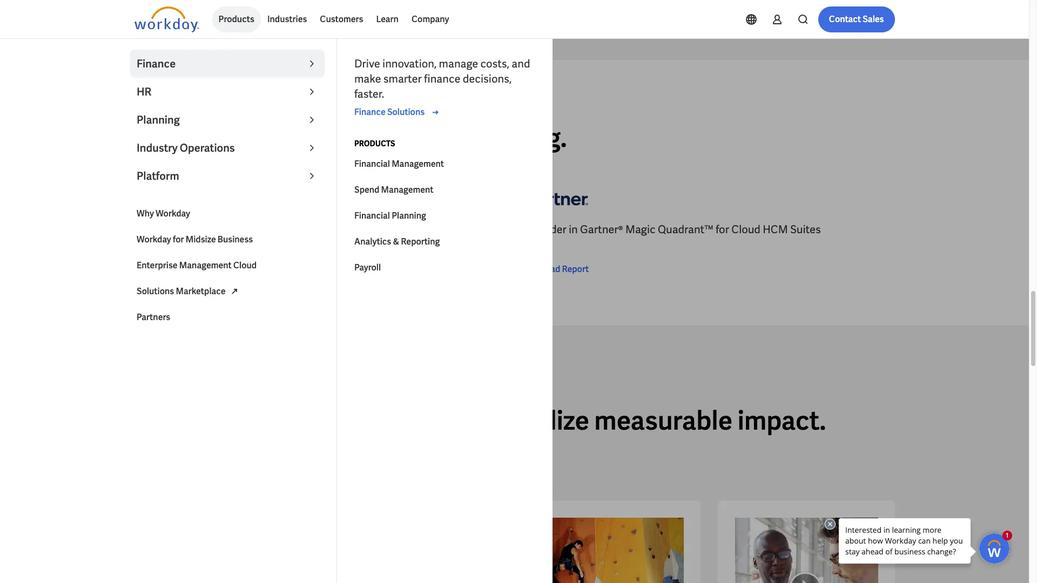 Task type: locate. For each thing, give the bounding box(es) containing it.
workday for midsize business
[[137, 234, 253, 245]]

partners
[[137, 312, 170, 323]]

management down enterprises
[[179, 260, 232, 271]]

reporting
[[401, 236, 440, 247]]

for inside 'link'
[[173, 234, 184, 245]]

gartner®
[[217, 223, 260, 237], [580, 223, 623, 237]]

cloud left hcm
[[732, 223, 761, 237]]

solutions down 'enterprise'
[[137, 286, 174, 297]]

1 horizontal spatial planning
[[392, 210, 426, 222]]

0 vertical spatial solutions
[[387, 106, 425, 118]]

1 horizontal spatial finance
[[354, 106, 386, 118]]

0 horizontal spatial solutions
[[137, 286, 174, 297]]

a for a leader in gartner® magic quadrant™ for cloud hcm suites
[[523, 223, 531, 237]]

cloud
[[368, 223, 397, 237], [732, 223, 761, 237], [233, 260, 257, 271]]

enterprise management cloud
[[137, 260, 257, 271]]

0 vertical spatial report
[[562, 264, 589, 275]]

for down financial planning
[[353, 223, 366, 237]]

smarter
[[383, 72, 422, 86]]

quadrant™
[[295, 223, 350, 237], [658, 223, 714, 237]]

for left the midsize
[[173, 234, 184, 245]]

1 horizontal spatial in
[[237, 121, 258, 155]]

1 gartner image from the left
[[134, 183, 199, 214]]

cloud down financial planning
[[368, 223, 397, 237]]

financial for financial planning
[[354, 210, 390, 222]]

1 vertical spatial read report
[[152, 279, 200, 290]]

why workday link
[[130, 201, 325, 227]]

solutions down smarter
[[387, 106, 425, 118]]

sales
[[863, 14, 884, 25]]

read report link for a leader in 2023 gartner® magic quadrant™ for cloud erp for service- centric enterprises
[[134, 279, 200, 291]]

analytics & reporting
[[354, 236, 440, 247]]

1 horizontal spatial gartner image
[[523, 183, 588, 214]]

1 vertical spatial read report link
[[134, 279, 200, 291]]

a for a leader in finance, hr, and planning.
[[134, 121, 152, 155]]

workday inside 'link'
[[137, 234, 171, 245]]

financial for financial management
[[354, 158, 390, 170]]

planning down what on the left top
[[137, 113, 180, 127]]

for
[[353, 223, 366, 237], [422, 223, 435, 237], [716, 223, 729, 237], [173, 234, 184, 245]]

1 vertical spatial management
[[381, 184, 434, 196]]

1 leader from the left
[[144, 223, 178, 237]]

1 horizontal spatial and
[[512, 57, 530, 71]]

solutions
[[387, 106, 425, 118], [137, 286, 174, 297]]

analytics
[[354, 236, 391, 247]]

1 horizontal spatial read report
[[541, 264, 589, 275]]

learn
[[376, 14, 399, 25]]

read report
[[541, 264, 589, 275], [152, 279, 200, 290]]

1 vertical spatial planning
[[392, 210, 426, 222]]

spend management
[[354, 184, 434, 196]]

2 financial from the top
[[354, 210, 390, 222]]

finance
[[424, 72, 461, 86]]

management for financial
[[392, 158, 444, 170]]

0 vertical spatial workday
[[156, 208, 190, 219]]

enterprise
[[137, 260, 178, 271]]

1 financial from the top
[[354, 158, 390, 170]]

0 horizontal spatial report
[[173, 279, 200, 290]]

service-
[[437, 223, 477, 237]]

analysts
[[158, 95, 196, 105]]

finance solutions
[[354, 106, 425, 118]]

0 vertical spatial planning
[[137, 113, 180, 127]]

financial down the products
[[354, 158, 390, 170]]

gartner image
[[134, 183, 199, 214], [523, 183, 588, 214]]

what analysts say
[[134, 95, 212, 105]]

1 vertical spatial financial
[[354, 210, 390, 222]]

1 vertical spatial finance
[[354, 106, 386, 118]]

0 vertical spatial and
[[512, 57, 530, 71]]

gartner® inside a leader in 2023 gartner® magic quadrant™ for cloud erp for service- centric enterprises
[[217, 223, 260, 237]]

in inside a leader in 2023 gartner® magic quadrant™ for cloud erp for service- centric enterprises
[[180, 223, 189, 237]]

0 vertical spatial read
[[541, 264, 560, 275]]

0 vertical spatial read report
[[541, 264, 589, 275]]

planning inside dropdown button
[[137, 113, 180, 127]]

0 horizontal spatial cloud
[[233, 260, 257, 271]]

1 vertical spatial read
[[152, 279, 171, 290]]

2 gartner® from the left
[[580, 223, 623, 237]]

0 vertical spatial management
[[392, 158, 444, 170]]

finance for finance
[[137, 57, 176, 71]]

cloud down business
[[233, 260, 257, 271]]

1 horizontal spatial solutions
[[387, 106, 425, 118]]

enterprise management cloud link
[[130, 253, 325, 279]]

2 vertical spatial management
[[179, 260, 232, 271]]

1 horizontal spatial read
[[541, 264, 560, 275]]

1 horizontal spatial quadrant™
[[658, 223, 714, 237]]

platform button
[[130, 162, 325, 190]]

solutions marketplace
[[137, 286, 226, 297]]

1 vertical spatial solutions
[[137, 286, 174, 297]]

solutions marketplace link
[[130, 279, 325, 305]]

faster.
[[354, 87, 384, 101]]

customers
[[320, 14, 363, 25]]

gartner image for gartner®
[[523, 183, 588, 214]]

read
[[541, 264, 560, 275], [152, 279, 171, 290]]

0 horizontal spatial read report link
[[134, 279, 200, 291]]

and right costs,
[[512, 57, 530, 71]]

customers button
[[314, 6, 370, 32]]

0 vertical spatial finance
[[137, 57, 176, 71]]

2 horizontal spatial in
[[569, 223, 578, 237]]

management down financial management
[[381, 184, 434, 196]]

0 horizontal spatial quadrant™
[[295, 223, 350, 237]]

1 horizontal spatial gartner®
[[580, 223, 623, 237]]

1 vertical spatial report
[[173, 279, 200, 290]]

finance inside dropdown button
[[137, 57, 176, 71]]

a leader in 2023 gartner® magic quadrant™ for cloud erp for service- centric enterprises
[[134, 223, 477, 252]]

innovation,
[[383, 57, 437, 71]]

0 horizontal spatial gartner®
[[217, 223, 260, 237]]

workday up 'enterprise'
[[137, 234, 171, 245]]

leader inside a leader in 2023 gartner® magic quadrant™ for cloud erp for service- centric enterprises
[[144, 223, 178, 237]]

leader for a leader in gartner® magic quadrant™ for cloud hcm suites
[[533, 223, 567, 237]]

leader
[[144, 223, 178, 237], [533, 223, 567, 237]]

planning up erp
[[392, 210, 426, 222]]

0 horizontal spatial finance
[[137, 57, 176, 71]]

1 horizontal spatial cloud
[[368, 223, 397, 237]]

midsize
[[186, 234, 216, 245]]

magic
[[262, 223, 292, 237], [626, 223, 656, 237]]

leader
[[157, 121, 231, 155]]

finance for finance solutions
[[354, 106, 386, 118]]

quadrant™ inside a leader in 2023 gartner® magic quadrant™ for cloud erp for service- centric enterprises
[[295, 223, 350, 237]]

industry operations
[[137, 141, 235, 155]]

2 leader from the left
[[533, 223, 567, 237]]

financial management link
[[348, 151, 542, 177]]

financial
[[354, 158, 390, 170], [354, 210, 390, 222]]

0 horizontal spatial read
[[152, 279, 171, 290]]

1 horizontal spatial read report link
[[523, 263, 589, 276]]

finance up hr
[[137, 57, 176, 71]]

leader for a leader in 2023 gartner® magic quadrant™ for cloud erp for service- centric enterprises
[[144, 223, 178, 237]]

1 gartner® from the left
[[217, 223, 260, 237]]

drive
[[354, 57, 380, 71]]

marketplace
[[176, 286, 226, 297]]

0 vertical spatial financial
[[354, 158, 390, 170]]

and
[[512, 57, 530, 71], [408, 121, 453, 155]]

company
[[412, 14, 449, 25]]

in
[[237, 121, 258, 155], [180, 223, 189, 237], [569, 223, 578, 237]]

companies across all industries realize measurable impact.
[[134, 404, 826, 438]]

finance
[[137, 57, 176, 71], [354, 106, 386, 118]]

0 horizontal spatial gartner image
[[134, 183, 199, 214]]

suites
[[790, 223, 821, 237]]

0 horizontal spatial planning
[[137, 113, 180, 127]]

gartner image for 2023
[[134, 183, 199, 214]]

a leader in finance, hr, and planning.
[[134, 121, 567, 155]]

and up financial management
[[408, 121, 453, 155]]

enterprises
[[173, 238, 229, 252]]

across
[[273, 404, 351, 438]]

centric
[[134, 238, 171, 252]]

0 horizontal spatial leader
[[144, 223, 178, 237]]

report
[[562, 264, 589, 275], [173, 279, 200, 290]]

1 vertical spatial workday
[[137, 234, 171, 245]]

a
[[134, 121, 152, 155], [134, 223, 142, 237], [523, 223, 531, 237]]

0 horizontal spatial read report
[[152, 279, 200, 290]]

0 vertical spatial read report link
[[523, 263, 589, 276]]

finance down faster.
[[354, 106, 386, 118]]

1 magic from the left
[[262, 223, 292, 237]]

industry
[[137, 141, 178, 155]]

2 horizontal spatial cloud
[[732, 223, 761, 237]]

products
[[354, 139, 395, 149]]

a for a leader in 2023 gartner® magic quadrant™ for cloud erp for service- centric enterprises
[[134, 223, 142, 237]]

2 gartner image from the left
[[523, 183, 588, 214]]

a inside a leader in 2023 gartner® magic quadrant™ for cloud erp for service- centric enterprises
[[134, 223, 142, 237]]

payroll link
[[348, 255, 542, 281]]

read report link
[[523, 263, 589, 276], [134, 279, 200, 291]]

0 horizontal spatial and
[[408, 121, 453, 155]]

make
[[354, 72, 381, 86]]

management up spend management
[[392, 158, 444, 170]]

finance button
[[130, 50, 325, 78]]

financial up analytics
[[354, 210, 390, 222]]

2 quadrant™ from the left
[[658, 223, 714, 237]]

hr button
[[130, 78, 325, 106]]

1 horizontal spatial magic
[[626, 223, 656, 237]]

0 horizontal spatial magic
[[262, 223, 292, 237]]

1 quadrant™ from the left
[[295, 223, 350, 237]]

1 horizontal spatial leader
[[533, 223, 567, 237]]

erp
[[400, 223, 419, 237]]

1 horizontal spatial report
[[562, 264, 589, 275]]

workday right why
[[156, 208, 190, 219]]

read report link for a leader in gartner® magic quadrant™ for cloud hcm suites
[[523, 263, 589, 276]]

realize
[[512, 404, 589, 438]]

planning
[[137, 113, 180, 127], [392, 210, 426, 222]]

0 horizontal spatial in
[[180, 223, 189, 237]]



Task type: describe. For each thing, give the bounding box(es) containing it.
workday inside "link"
[[156, 208, 190, 219]]

decisions,
[[463, 72, 512, 86]]

in for finance,
[[237, 121, 258, 155]]

in for 2023
[[180, 223, 189, 237]]

why workday
[[137, 208, 190, 219]]

industries
[[267, 14, 307, 25]]

workday for midsize business link
[[130, 227, 325, 253]]

2023
[[191, 223, 215, 237]]

for left hcm
[[716, 223, 729, 237]]

for right erp
[[422, 223, 435, 237]]

financial planning
[[354, 210, 426, 222]]

a leader in gartner® magic quadrant™ for cloud hcm suites
[[523, 223, 821, 237]]

learn all the successes life time fitness achieved with workday. image
[[541, 518, 684, 584]]

platform
[[137, 169, 179, 183]]

say
[[198, 95, 212, 105]]

industry operations button
[[130, 134, 325, 162]]

in for gartner®
[[569, 223, 578, 237]]

contact sales link
[[818, 6, 895, 32]]

what
[[134, 95, 157, 105]]

hcm
[[763, 223, 788, 237]]

payroll
[[354, 262, 381, 273]]

and inside drive innovation, manage costs, and make smarter finance decisions, faster.
[[512, 57, 530, 71]]

companies
[[134, 404, 268, 438]]

finance,
[[263, 121, 357, 155]]

costs,
[[481, 57, 510, 71]]

spend
[[354, 184, 380, 196]]

why
[[137, 208, 154, 219]]

hr,
[[362, 121, 403, 155]]

hr
[[137, 85, 152, 99]]

impact.
[[738, 404, 826, 438]]

contact
[[829, 14, 861, 25]]

learn button
[[370, 6, 405, 32]]

opens in a new tab image
[[228, 285, 241, 298]]

&
[[393, 236, 399, 247]]

contact sales
[[829, 14, 884, 25]]

operations
[[180, 141, 235, 155]]

management for spend
[[381, 184, 434, 196]]

magic inside a leader in 2023 gartner® magic quadrant™ for cloud erp for service- centric enterprises
[[262, 223, 292, 237]]

go to the homepage image
[[134, 6, 199, 32]]

bdo canada image
[[735, 518, 878, 584]]

industries button
[[261, 6, 314, 32]]

drive innovation, manage costs, and make smarter finance decisions, faster.
[[354, 57, 530, 101]]

finance solutions link
[[354, 106, 442, 119]]

industries
[[389, 404, 507, 438]]

planning button
[[130, 106, 325, 134]]

business
[[218, 234, 253, 245]]

manage
[[439, 57, 478, 71]]

management for enterprise
[[179, 260, 232, 271]]

planning.
[[458, 121, 567, 155]]

financial planning link
[[348, 203, 542, 229]]

products
[[219, 14, 254, 25]]

company button
[[405, 6, 456, 32]]

2 magic from the left
[[626, 223, 656, 237]]

cloud inside a leader in 2023 gartner® magic quadrant™ for cloud erp for service- centric enterprises
[[368, 223, 397, 237]]

all
[[356, 404, 384, 438]]

products button
[[212, 6, 261, 32]]

analytics & reporting link
[[348, 229, 542, 255]]

partners link
[[130, 305, 325, 331]]

spend management link
[[348, 177, 542, 203]]

1 vertical spatial and
[[408, 121, 453, 155]]

measurable
[[595, 404, 733, 438]]

financial management
[[354, 158, 444, 170]]



Task type: vqa. For each thing, say whether or not it's contained in the screenshot.
Magic
yes



